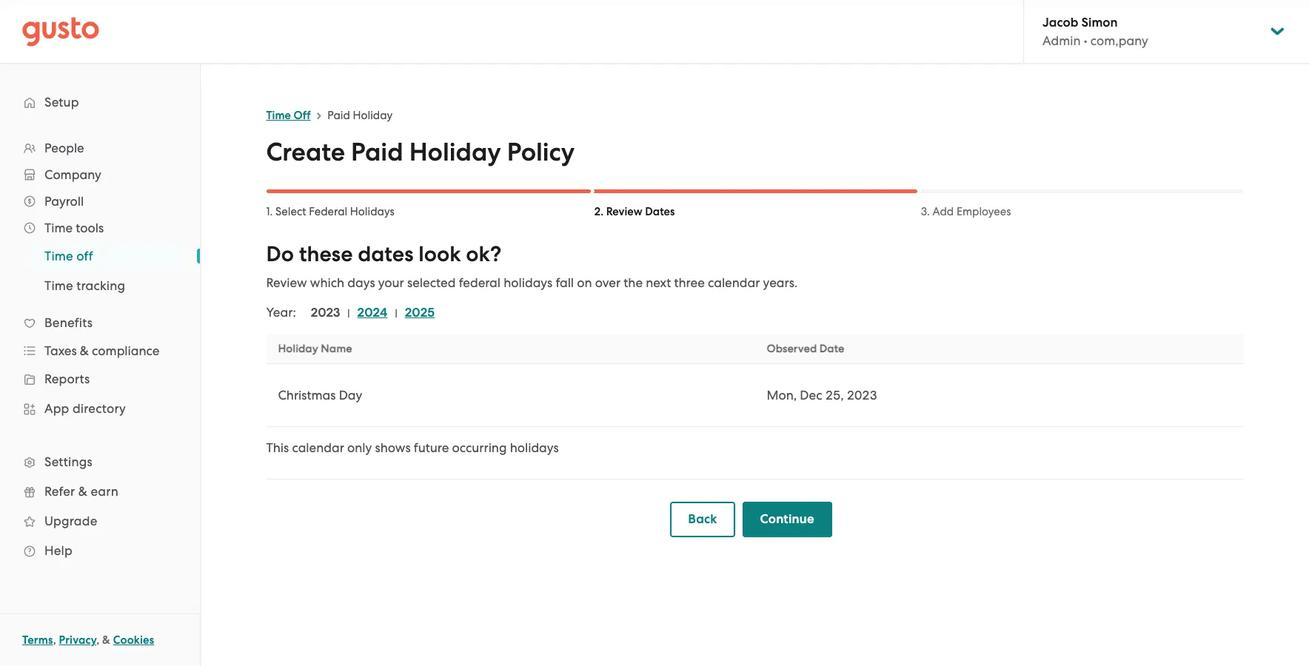 Task type: vqa. For each thing, say whether or not it's contained in the screenshot.
of inside the Dropdown Button
no



Task type: locate. For each thing, give the bounding box(es) containing it.
0 horizontal spatial review
[[266, 275, 307, 290]]

& left cookies button
[[102, 634, 110, 647]]

review left dates
[[606, 205, 643, 218]]

holidays right occurring
[[510, 441, 559, 455]]

0 horizontal spatial paid
[[328, 109, 350, 122]]

•
[[1084, 33, 1088, 48]]

1 vertical spatial paid
[[351, 137, 403, 167]]

time inside the time tools dropdown button
[[44, 221, 73, 235]]

upgrade
[[44, 514, 97, 529]]

review which days your selected federal holidays fall on over the next three calendar years.
[[266, 275, 798, 290]]

2023 down which
[[311, 305, 340, 321]]

refer & earn
[[44, 484, 118, 499]]

refer & earn link
[[15, 478, 185, 505]]

taxes & compliance button
[[15, 338, 185, 364]]

do
[[266, 241, 294, 267]]

company
[[44, 167, 101, 182]]

1 vertical spatial holiday
[[409, 137, 501, 167]]

holidays for federal
[[504, 275, 553, 290]]

2025 button
[[405, 304, 435, 322]]

holidays left fall
[[504, 275, 553, 290]]

0 horizontal spatial 2023
[[311, 305, 340, 321]]

time for time tracking
[[44, 278, 73, 293]]

& for compliance
[[80, 344, 89, 358]]

2023
[[311, 305, 340, 321], [847, 388, 877, 403]]

years.
[[763, 275, 798, 290]]

list
[[0, 135, 200, 566], [0, 241, 200, 301], [296, 304, 442, 322]]

0 vertical spatial holidays
[[504, 275, 553, 290]]

home image
[[22, 17, 99, 46]]

jacob simon admin • com,pany
[[1043, 15, 1148, 48]]

on
[[577, 275, 592, 290]]

help link
[[15, 538, 185, 564]]

list containing 2023
[[296, 304, 442, 322]]

,
[[53, 634, 56, 647], [96, 634, 99, 647]]

time left off at the left of page
[[44, 249, 73, 264]]

refer
[[44, 484, 75, 499]]

settings
[[44, 455, 92, 469]]

&
[[80, 344, 89, 358], [78, 484, 87, 499], [102, 634, 110, 647]]

, left cookies button
[[96, 634, 99, 647]]

holidays
[[504, 275, 553, 290], [510, 441, 559, 455]]

0 horizontal spatial calendar
[[292, 441, 344, 455]]

0 horizontal spatial holiday
[[278, 342, 318, 355]]

time inside time off link
[[44, 249, 73, 264]]

three
[[674, 275, 705, 290]]

1 horizontal spatial review
[[606, 205, 643, 218]]

25,
[[825, 388, 844, 403]]

0 vertical spatial holiday
[[353, 109, 393, 122]]

review down do
[[266, 275, 307, 290]]

1 horizontal spatial 2023
[[847, 388, 877, 403]]

dates
[[645, 205, 675, 218]]

review dates
[[606, 205, 675, 218]]

benefits link
[[15, 310, 185, 336]]

year:
[[266, 305, 296, 320]]

time off link
[[266, 109, 311, 122]]

create paid holiday policy
[[266, 137, 575, 167]]

time off
[[266, 109, 311, 122]]

terms link
[[22, 634, 53, 647]]

2025
[[405, 305, 435, 321]]

2023 inside list
[[311, 305, 340, 321]]

selected
[[407, 275, 456, 290]]

0 vertical spatial review
[[606, 205, 643, 218]]

back link
[[670, 502, 735, 538]]

time for time tools
[[44, 221, 73, 235]]

1 horizontal spatial ,
[[96, 634, 99, 647]]

2 horizontal spatial holiday
[[409, 137, 501, 167]]

compliance
[[92, 344, 160, 358]]

calendar
[[708, 275, 760, 290], [292, 441, 344, 455]]

do these dates look ok?
[[266, 241, 501, 267]]

& right taxes
[[80, 344, 89, 358]]

mon,
[[767, 388, 797, 403]]

paid holiday
[[328, 109, 393, 122]]

, left privacy
[[53, 634, 56, 647]]

tools
[[76, 221, 104, 235]]

paid down paid holiday
[[351, 137, 403, 167]]

paid right off
[[328, 109, 350, 122]]

review
[[606, 205, 643, 218], [266, 275, 307, 290]]

& inside dropdown button
[[80, 344, 89, 358]]

this
[[266, 441, 289, 455]]

employees
[[957, 205, 1011, 218]]

time
[[266, 109, 291, 122], [44, 221, 73, 235], [44, 249, 73, 264], [44, 278, 73, 293]]

benefits
[[44, 315, 93, 330]]

christmas
[[278, 388, 336, 403]]

time for time off
[[266, 109, 291, 122]]

2023 right 25,
[[847, 388, 877, 403]]

only
[[347, 441, 372, 455]]

terms
[[22, 634, 53, 647]]

company button
[[15, 161, 185, 188]]

select federal holidays
[[275, 205, 395, 218]]

calendar right three
[[708, 275, 760, 290]]

which
[[310, 275, 344, 290]]

time tools
[[44, 221, 104, 235]]

days
[[347, 275, 375, 290]]

holidays
[[350, 205, 395, 218]]

calendar right this
[[292, 441, 344, 455]]

1 vertical spatial review
[[266, 275, 307, 290]]

1 horizontal spatial holiday
[[353, 109, 393, 122]]

time left off
[[266, 109, 291, 122]]

time down the time off
[[44, 278, 73, 293]]

0 vertical spatial &
[[80, 344, 89, 358]]

over
[[595, 275, 621, 290]]

time inside time tracking link
[[44, 278, 73, 293]]

0 vertical spatial calendar
[[708, 275, 760, 290]]

time down payroll
[[44, 221, 73, 235]]

1 horizontal spatial calendar
[[708, 275, 760, 290]]

continue link
[[742, 502, 832, 538]]

1 vertical spatial holidays
[[510, 441, 559, 455]]

0 vertical spatial 2023
[[311, 305, 340, 321]]

1 vertical spatial 2023
[[847, 388, 877, 403]]

ok?
[[466, 241, 501, 267]]

time off
[[44, 249, 93, 264]]

0 horizontal spatial ,
[[53, 634, 56, 647]]

app
[[44, 401, 69, 416]]

& left earn
[[78, 484, 87, 499]]

admin
[[1043, 33, 1081, 48]]

1 vertical spatial &
[[78, 484, 87, 499]]

review for do these dates look ok?
[[266, 275, 307, 290]]



Task type: describe. For each thing, give the bounding box(es) containing it.
observed
[[767, 342, 817, 355]]

cookies button
[[113, 632, 154, 649]]

federal
[[309, 205, 347, 218]]

date
[[820, 342, 845, 355]]

day
[[339, 388, 362, 403]]

& for earn
[[78, 484, 87, 499]]

fall
[[556, 275, 574, 290]]

setup link
[[15, 89, 185, 116]]

the
[[624, 275, 643, 290]]

2 vertical spatial holiday
[[278, 342, 318, 355]]

time for time off
[[44, 249, 73, 264]]

payroll button
[[15, 188, 185, 215]]

add
[[933, 205, 954, 218]]

setup
[[44, 95, 79, 110]]

settings link
[[15, 449, 185, 475]]

0 vertical spatial paid
[[328, 109, 350, 122]]

look
[[419, 241, 461, 267]]

observed date
[[767, 342, 845, 355]]

terms , privacy , & cookies
[[22, 634, 154, 647]]

list containing people
[[0, 135, 200, 566]]

this calendar only shows future occurring holidays
[[266, 441, 559, 455]]

1 horizontal spatial paid
[[351, 137, 403, 167]]

com,pany
[[1091, 33, 1148, 48]]

app directory
[[44, 401, 126, 416]]

christmas day
[[278, 388, 362, 403]]

future
[[414, 441, 449, 455]]

name
[[321, 342, 352, 355]]

tracking
[[76, 278, 125, 293]]

policy
[[507, 137, 575, 167]]

dec
[[800, 388, 822, 403]]

1 , from the left
[[53, 634, 56, 647]]

holidays for occurring
[[510, 441, 559, 455]]

time tracking
[[44, 278, 125, 293]]

holiday name
[[278, 342, 352, 355]]

reports
[[44, 372, 90, 387]]

simon
[[1082, 15, 1118, 30]]

select
[[275, 205, 306, 218]]

2024 button
[[357, 304, 388, 322]]

taxes & compliance
[[44, 344, 160, 358]]

payroll
[[44, 194, 84, 209]]

earn
[[91, 484, 118, 499]]

your
[[378, 275, 404, 290]]

off
[[294, 109, 311, 122]]

people button
[[15, 135, 185, 161]]

upgrade link
[[15, 508, 185, 535]]

reports link
[[15, 366, 185, 392]]

off
[[76, 249, 93, 264]]

mon, dec 25, 2023
[[767, 388, 877, 403]]

time tools button
[[15, 215, 185, 241]]

occurring
[[452, 441, 507, 455]]

help
[[44, 544, 73, 558]]

gusto navigation element
[[0, 64, 200, 589]]

privacy link
[[59, 634, 96, 647]]

app directory link
[[15, 395, 185, 422]]

next
[[646, 275, 671, 290]]

1 vertical spatial calendar
[[292, 441, 344, 455]]

shows
[[375, 441, 411, 455]]

dates
[[358, 241, 413, 267]]

federal
[[459, 275, 501, 290]]

add employees
[[933, 205, 1011, 218]]

2 , from the left
[[96, 634, 99, 647]]

list containing time off
[[0, 241, 200, 301]]

directory
[[72, 401, 126, 416]]

taxes
[[44, 344, 77, 358]]

jacob
[[1043, 15, 1078, 30]]

privacy
[[59, 634, 96, 647]]

continue
[[760, 512, 814, 527]]

2024
[[357, 305, 388, 321]]

review for select federal holidays
[[606, 205, 643, 218]]

2 vertical spatial &
[[102, 634, 110, 647]]

create
[[266, 137, 345, 167]]

time off link
[[27, 243, 185, 270]]

cookies
[[113, 634, 154, 647]]



